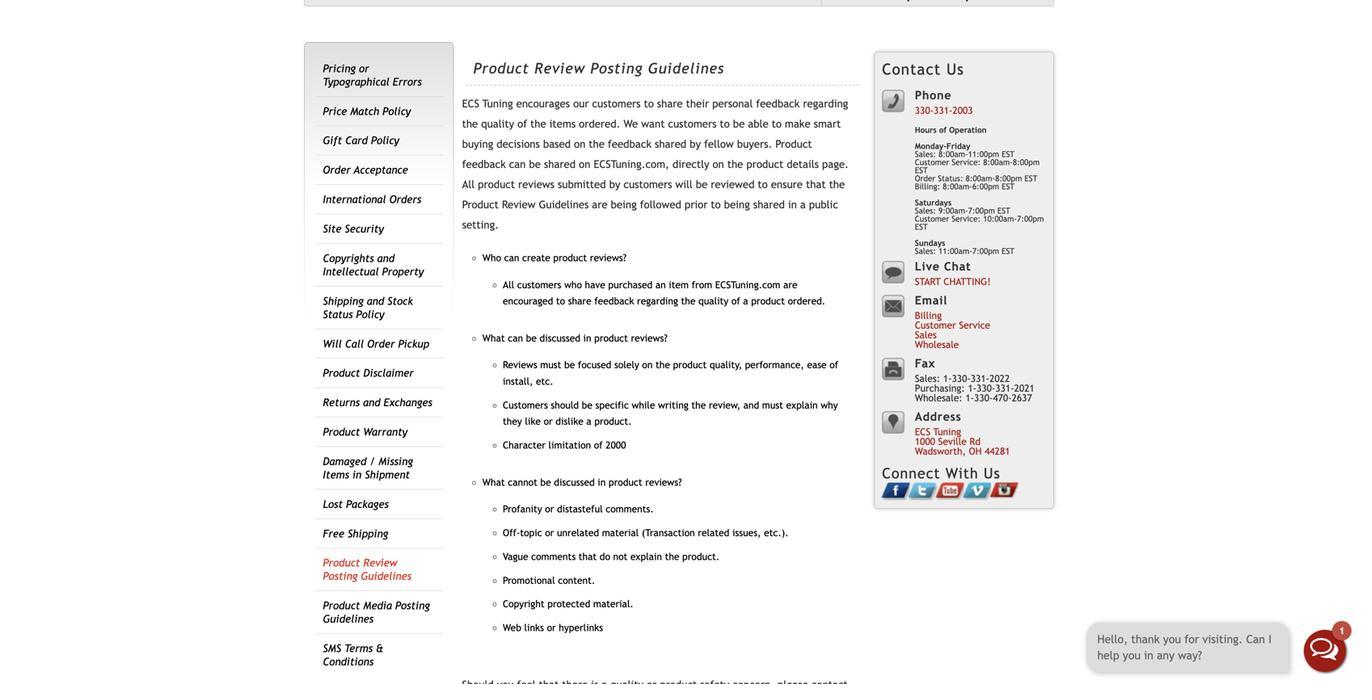 Task type: describe. For each thing, give the bounding box(es) containing it.
off-topic or unrelated material (transaction related issues, etc.).
[[503, 528, 789, 539]]

order acceptance
[[323, 164, 408, 176]]

0 horizontal spatial that
[[579, 551, 597, 563]]

customers should be specific while writing the review, and must explain why they like or dislike a product.
[[503, 400, 838, 427]]

comments.
[[606, 504, 654, 515]]

order acceptance link
[[323, 164, 408, 176]]

order inside hours of operation monday-friday sales: 8:00am-11:00pm est customer service: 8:00am-8:00pm est order status: 8:00am-8:00pm est billing: 8:00am-6:00pm est saturdays sales: 9:00am-7:00pm est customer service: 10:00am-7:00pm est sundays sales: 11:00am-7:00pm est
[[915, 174, 936, 183]]

sales link
[[915, 329, 937, 341]]

exchanges
[[384, 397, 432, 409]]

distasteful
[[557, 504, 603, 515]]

property
[[382, 265, 424, 278]]

or right profanity
[[545, 504, 554, 515]]

create
[[522, 252, 550, 264]]

to right able
[[772, 118, 782, 130]]

product media posting guidelines
[[323, 600, 430, 626]]

ecs inside ecs tuning encourages our customers to share their personal feedback regarding the quality of the items ordered. we want customers to be able to make smart buying decisions based on the feedback shared by fellow buyers. product feedback can be shared on ecstuning.com, directly on the product details page. all product reviews submitted by customers will be reviewed to ensure that the product review guidelines are being followed prior to being shared in a public setting.
[[462, 98, 479, 110]]

in inside ecs tuning encourages our customers to share their personal feedback regarding the quality of the items ordered. we want customers to be able to make smart buying decisions based on the feedback shared by fellow buyers. product feedback can be shared on ecstuning.com, directly on the product details page. all product reviews submitted by customers will be reviewed to ensure that the product review guidelines are being followed prior to being shared in a public setting.
[[788, 199, 797, 211]]

discussed for distasteful
[[554, 477, 595, 488]]

pickup
[[398, 338, 429, 350]]

will call order pickup
[[323, 338, 429, 350]]

returns and exchanges link
[[323, 397, 432, 409]]

470-
[[993, 392, 1012, 404]]

why
[[821, 400, 838, 411]]

reviews? for what can be discussed in product reviews?
[[631, 333, 667, 344]]

0 horizontal spatial explain
[[630, 551, 662, 563]]

0 horizontal spatial shared
[[544, 158, 576, 171]]

shipping and stock status policy link
[[323, 295, 413, 321]]

links
[[524, 623, 544, 634]]

and for exchanges
[[363, 397, 380, 409]]

7:00pm right 9:00am-
[[1017, 214, 1044, 223]]

ecstuning.com
[[715, 279, 780, 290]]

1 horizontal spatial by
[[690, 138, 701, 150]]

8:00am- down 11:00pm
[[966, 174, 995, 183]]

ecstuning.com,
[[594, 158, 669, 171]]

live chat start chatting!
[[915, 260, 991, 287]]

quality,
[[710, 360, 742, 371]]

start chatting! link
[[915, 276, 991, 287]]

a inside customers should be specific while writing the review, and must explain why they like or dislike a product.
[[586, 416, 591, 427]]

regarding inside ecs tuning encourages our customers to share their personal feedback regarding the quality of the items ordered. we want customers to be able to make smart buying decisions based on the feedback shared by fellow buyers. product feedback can be shared on ecstuning.com, directly on the product details page. all product reviews submitted by customers will be reviewed to ensure that the product review guidelines are being followed prior to being shared in a public setting.
[[803, 98, 848, 110]]

related
[[698, 528, 729, 539]]

followed
[[640, 199, 681, 211]]

site security
[[323, 223, 384, 235]]

product warranty
[[323, 426, 408, 439]]

gift card policy
[[323, 134, 399, 147]]

protected
[[547, 599, 590, 610]]

billing
[[915, 310, 942, 321]]

on up submitted
[[579, 158, 590, 171]]

share inside all customers who have purchased an item from ecstuning.com are encouraged to share feedback regarding the quality of a product ordered.
[[568, 296, 591, 307]]

1 sales: from the top
[[915, 150, 936, 159]]

what for what cannot be discussed in product reviews?
[[482, 477, 505, 488]]

8:00am- up '6:00pm'
[[983, 158, 1013, 167]]

sms
[[323, 643, 341, 655]]

guidelines inside product media posting guidelines
[[323, 613, 374, 626]]

shipping and stock status policy
[[323, 295, 413, 321]]

customers up we
[[592, 98, 641, 110]]

6:00pm
[[972, 182, 999, 191]]

2 service: from the top
[[952, 214, 981, 223]]

0 vertical spatial us
[[946, 60, 964, 78]]

customers down their
[[668, 118, 717, 130]]

discussed for be
[[540, 333, 580, 344]]

7:00pm down 10:00am-
[[972, 247, 999, 256]]

product up returns
[[323, 367, 360, 380]]

what for what can be discussed in product reviews?
[[482, 333, 505, 344]]

customer inside email billing customer service sales wholesale
[[915, 320, 956, 331]]

returns and exchanges
[[323, 397, 432, 409]]

feedback down we
[[608, 138, 652, 150]]

1 horizontal spatial 331-
[[971, 373, 989, 384]]

operation
[[949, 125, 987, 135]]

that inside ecs tuning encourages our customers to share their personal feedback regarding the quality of the items ordered. we want customers to be able to make smart buying decisions based on the feedback shared by fellow buyers. product feedback can be shared on ecstuning.com, directly on the product details page. all product reviews submitted by customers will be reviewed to ensure that the product review guidelines are being followed prior to being shared in a public setting.
[[806, 178, 826, 191]]

terms
[[344, 643, 373, 655]]

product up who
[[553, 252, 587, 264]]

to right prior
[[711, 199, 721, 211]]

7:00pm down '6:00pm'
[[968, 206, 995, 215]]

can inside ecs tuning encourages our customers to share their personal feedback regarding the quality of the items ordered. we want customers to be able to make smart buying decisions based on the feedback shared by fellow buyers. product feedback can be shared on ecstuning.com, directly on the product details page. all product reviews submitted by customers will be reviewed to ensure that the product review guidelines are being followed prior to being shared in a public setting.
[[509, 158, 526, 171]]

start
[[915, 276, 941, 287]]

reviews must be focused solely on the product quality, performance, ease of install, etc.
[[503, 360, 838, 387]]

the down page.
[[829, 178, 845, 191]]

prior
[[685, 199, 708, 211]]

posting for product media posting guidelines link
[[395, 600, 430, 612]]

encourages
[[516, 98, 570, 110]]

product up setting.
[[462, 199, 499, 211]]

free shipping
[[323, 528, 388, 540]]

product up solely
[[594, 333, 628, 344]]

and for intellectual
[[377, 252, 395, 265]]

wholesale:
[[915, 392, 963, 404]]

feedback inside all customers who have purchased an item from ecstuning.com are encouraged to share feedback regarding the quality of a product ordered.
[[594, 296, 634, 307]]

hyperlinks
[[559, 623, 603, 634]]

gift
[[323, 134, 342, 147]]

and inside customers should be specific while writing the review, and must explain why they like or dislike a product.
[[743, 400, 759, 411]]

or inside customers should be specific while writing the review, and must explain why they like or dislike a product.
[[544, 416, 553, 427]]

on right based
[[574, 138, 585, 150]]

can for create
[[504, 252, 519, 264]]

product media posting guidelines link
[[323, 600, 430, 626]]

quality inside ecs tuning encourages our customers to share their personal feedback regarding the quality of the items ordered. we want customers to be able to make smart buying decisions based on the feedback shared by fellow buyers. product feedback can be shared on ecstuning.com, directly on the product details page. all product reviews submitted by customers will be reviewed to ensure that the product review guidelines are being followed prior to being shared in a public setting.
[[481, 118, 514, 130]]

all inside all customers who have purchased an item from ecstuning.com are encouraged to share feedback regarding the quality of a product ordered.
[[503, 279, 514, 290]]

8:00am- up 9:00am-
[[943, 182, 972, 191]]

the right based
[[589, 138, 605, 150]]

connect with us
[[882, 465, 1000, 482]]

install,
[[503, 376, 533, 387]]

connect
[[882, 465, 940, 482]]

billing link
[[915, 310, 942, 321]]

copyrights and intellectual property
[[323, 252, 424, 278]]

on inside reviews must be focused solely on the product quality, performance, ease of install, etc.
[[642, 360, 653, 371]]

hours
[[915, 125, 937, 135]]

feedback up able
[[756, 98, 800, 110]]

in for what cannot be discussed in product reviews?
[[598, 477, 606, 488]]

330- down 2022
[[974, 392, 993, 404]]

1 vertical spatial shipping
[[348, 528, 388, 540]]

11:00am-
[[938, 247, 972, 256]]

(transaction
[[642, 528, 695, 539]]

material
[[602, 528, 639, 539]]

product left reviews
[[478, 178, 515, 191]]

1000
[[915, 436, 935, 447]]

0 vertical spatial review
[[534, 60, 585, 77]]

or right links
[[547, 623, 556, 634]]

1- right wholesale:
[[965, 392, 974, 404]]

dislike
[[556, 416, 583, 427]]

of inside reviews must be focused solely on the product quality, performance, ease of install, etc.
[[830, 360, 838, 371]]

copyrights
[[323, 252, 374, 265]]

gift card policy link
[[323, 134, 399, 147]]

product up encourages
[[473, 60, 529, 77]]

setting.
[[462, 219, 499, 231]]

content.
[[558, 575, 595, 586]]

make
[[785, 118, 811, 130]]

while
[[632, 400, 655, 411]]

product up the comments.
[[609, 477, 642, 488]]

specific
[[595, 400, 629, 411]]

the inside customers should be specific while writing the review, and must explain why they like or dislike a product.
[[691, 400, 706, 411]]

0 vertical spatial 8:00pm
[[1013, 158, 1040, 167]]

product down returns
[[323, 426, 360, 439]]

product review posting guidelines link
[[323, 557, 412, 583]]

the down encourages
[[530, 118, 546, 130]]

have
[[585, 279, 605, 290]]

to up fellow
[[720, 118, 730, 130]]

topic
[[520, 528, 542, 539]]

product inside reviews must be focused solely on the product quality, performance, ease of install, etc.
[[673, 360, 707, 371]]

material.
[[593, 599, 634, 610]]

2021
[[1014, 383, 1035, 394]]

8:00am- up status:
[[938, 150, 968, 159]]

free
[[323, 528, 344, 540]]

on down fellow
[[713, 158, 724, 171]]

product down free
[[323, 557, 360, 570]]

the up reviewed
[[727, 158, 743, 171]]

warranty
[[363, 426, 408, 439]]

solely
[[614, 360, 639, 371]]

review inside ecs tuning encourages our customers to share their personal feedback regarding the quality of the items ordered. we want customers to be able to make smart buying decisions based on the feedback shared by fellow buyers. product feedback can be shared on ecstuning.com, directly on the product details page. all product reviews submitted by customers will be reviewed to ensure that the product review guidelines are being followed prior to being shared in a public setting.
[[502, 199, 536, 211]]

to up want in the top left of the page
[[644, 98, 654, 110]]

1 vertical spatial product review posting guidelines
[[323, 557, 412, 583]]

1 vertical spatial us
[[984, 465, 1000, 482]]

the inside reviews must be focused solely on the product quality, performance, ease of install, etc.
[[656, 360, 670, 371]]

smart
[[814, 118, 841, 130]]

of inside all customers who have purchased an item from ecstuning.com are encouraged to share feedback regarding the quality of a product ordered.
[[731, 296, 740, 307]]

guidelines up their
[[648, 60, 724, 77]]

are inside all customers who have purchased an item from ecstuning.com are encouraged to share feedback regarding the quality of a product ordered.
[[783, 279, 797, 290]]

1- left 2022
[[968, 383, 977, 394]]

guidelines inside product review posting guidelines
[[361, 570, 412, 583]]

policy for gift card policy
[[371, 134, 399, 147]]

in for what can be discussed in product reviews?
[[583, 333, 591, 344]]

guidelines inside ecs tuning encourages our customers to share their personal feedback regarding the quality of the items ordered. we want customers to be able to make smart buying decisions based on the feedback shared by fellow buyers. product feedback can be shared on ecstuning.com, directly on the product details page. all product reviews submitted by customers will be reviewed to ensure that the product review guidelines are being followed prior to being shared in a public setting.
[[539, 199, 589, 211]]

damaged / missing items in shipment
[[323, 455, 413, 481]]

to left ensure
[[758, 178, 768, 191]]

vague
[[503, 551, 528, 563]]

typographical
[[323, 75, 389, 88]]

their
[[686, 98, 709, 110]]

lost
[[323, 498, 343, 511]]

1 horizontal spatial product review posting guidelines
[[473, 60, 724, 77]]

be inside reviews must be focused solely on the product quality, performance, ease of install, etc.
[[564, 360, 575, 371]]

focused
[[578, 360, 611, 371]]

must inside reviews must be focused solely on the product quality, performance, ease of install, etc.
[[540, 360, 561, 371]]

etc.
[[536, 376, 553, 387]]

items
[[549, 118, 576, 130]]

1 horizontal spatial shared
[[655, 138, 686, 150]]

330- left 2637
[[977, 383, 995, 394]]

0 vertical spatial reviews?
[[590, 252, 626, 264]]

1 horizontal spatial product.
[[682, 551, 720, 563]]



Task type: locate. For each thing, give the bounding box(es) containing it.
order left status:
[[915, 174, 936, 183]]

of inside hours of operation monday-friday sales: 8:00am-11:00pm est customer service: 8:00am-8:00pm est order status: 8:00am-8:00pm est billing: 8:00am-6:00pm est saturdays sales: 9:00am-7:00pm est customer service: 10:00am-7:00pm est sundays sales: 11:00am-7:00pm est
[[939, 125, 947, 135]]

quality up buying
[[481, 118, 514, 130]]

feedback
[[756, 98, 800, 110], [608, 138, 652, 150], [462, 158, 506, 171], [594, 296, 634, 307]]

shared
[[655, 138, 686, 150], [544, 158, 576, 171], [753, 199, 785, 211]]

2 customer from the top
[[915, 214, 949, 223]]

posting up we
[[590, 60, 643, 77]]

2 horizontal spatial a
[[800, 199, 806, 211]]

0 vertical spatial product.
[[594, 416, 632, 427]]

customers inside all customers who have purchased an item from ecstuning.com are encouraged to share feedback regarding the quality of a product ordered.
[[517, 279, 561, 290]]

chat
[[944, 260, 971, 273]]

1 vertical spatial 8:00pm
[[995, 174, 1022, 183]]

explain left why
[[786, 400, 818, 411]]

web
[[503, 623, 521, 634]]

0 horizontal spatial quality
[[481, 118, 514, 130]]

1 vertical spatial shared
[[544, 158, 576, 171]]

off-
[[503, 528, 520, 539]]

0 horizontal spatial product review posting guidelines
[[323, 557, 412, 583]]

1 vertical spatial customer
[[915, 214, 949, 223]]

sales
[[915, 329, 937, 341]]

0 horizontal spatial ordered.
[[579, 118, 620, 130]]

tuning up buying
[[482, 98, 513, 110]]

will call order pickup link
[[323, 338, 429, 350]]

phone 330-331-2003
[[915, 88, 973, 116]]

330-331-2003 link
[[915, 105, 973, 116]]

being left followed
[[611, 199, 637, 211]]

cannot
[[508, 477, 537, 488]]

ordered. down our
[[579, 118, 620, 130]]

product. down related
[[682, 551, 720, 563]]

disclaimer
[[363, 367, 414, 380]]

1 horizontal spatial a
[[743, 296, 748, 307]]

of right ease
[[830, 360, 838, 371]]

share up want in the top left of the page
[[657, 98, 683, 110]]

or right topic at the left
[[545, 528, 554, 539]]

a down ecstuning.com
[[743, 296, 748, 307]]

sales: down 'fax'
[[915, 373, 940, 384]]

guidelines
[[648, 60, 724, 77], [539, 199, 589, 211], [361, 570, 412, 583], [323, 613, 374, 626]]

1 what from the top
[[482, 333, 505, 344]]

on right solely
[[642, 360, 653, 371]]

service
[[959, 320, 990, 331]]

can for be
[[508, 333, 523, 344]]

1 horizontal spatial being
[[724, 199, 750, 211]]

product. down 'specific'
[[594, 416, 632, 427]]

tuning down address
[[933, 426, 961, 438]]

1 horizontal spatial ordered.
[[788, 296, 825, 307]]

1 vertical spatial that
[[579, 551, 597, 563]]

share inside ecs tuning encourages our customers to share their personal feedback regarding the quality of the items ordered. we want customers to be able to make smart buying decisions based on the feedback shared by fellow buyers. product feedback can be shared on ecstuning.com, directly on the product details page. all product reviews submitted by customers will be reviewed to ensure that the product review guidelines are being followed prior to being shared in a public setting.
[[657, 98, 683, 110]]

product warranty link
[[323, 426, 408, 439]]

quality down from
[[698, 296, 728, 307]]

sales: down hours
[[915, 150, 936, 159]]

by down ecstuning.com,
[[609, 178, 620, 191]]

match
[[350, 105, 379, 117]]

in
[[788, 199, 797, 211], [583, 333, 591, 344], [352, 469, 362, 481], [598, 477, 606, 488]]

1 vertical spatial by
[[609, 178, 620, 191]]

us up phone
[[946, 60, 964, 78]]

2 vertical spatial reviews?
[[645, 477, 682, 488]]

tuning inside address ecs tuning 1000 seville rd wadsworth, oh 44281
[[933, 426, 961, 438]]

0 vertical spatial can
[[509, 158, 526, 171]]

customers up encouraged
[[517, 279, 561, 290]]

ecs tuning encourages our customers to share their personal feedback regarding the quality of the items ordered. we want customers to be able to make smart buying decisions based on the feedback shared by fellow buyers. product feedback can be shared on ecstuning.com, directly on the product details page. all product reviews submitted by customers will be reviewed to ensure that the product review guidelines are being followed prior to being shared in a public setting.
[[462, 98, 849, 231]]

0 horizontal spatial posting
[[323, 570, 358, 583]]

details
[[787, 158, 819, 171]]

shared down want in the top left of the page
[[655, 138, 686, 150]]

in inside damaged / missing items in shipment
[[352, 469, 362, 481]]

should
[[551, 400, 579, 411]]

like
[[525, 416, 541, 427]]

1 horizontal spatial explain
[[786, 400, 818, 411]]

ordered. up ease
[[788, 296, 825, 307]]

review down reviews
[[502, 199, 536, 211]]

posting inside product review posting guidelines
[[323, 570, 358, 583]]

wholesale link
[[915, 339, 959, 350]]

an
[[655, 279, 666, 290]]

0 vertical spatial shipping
[[323, 295, 364, 307]]

8:00am-
[[938, 150, 968, 159], [983, 158, 1013, 167], [966, 174, 995, 183], [943, 182, 972, 191]]

1 vertical spatial tuning
[[933, 426, 961, 438]]

331- inside phone 330-331-2003
[[934, 105, 953, 116]]

a inside all customers who have purchased an item from ecstuning.com are encouraged to share feedback regarding the quality of a product ordered.
[[743, 296, 748, 307]]

0 vertical spatial a
[[800, 199, 806, 211]]

330- up wholesale:
[[952, 373, 971, 384]]

0 vertical spatial policy
[[382, 105, 411, 117]]

the
[[462, 118, 478, 130], [530, 118, 546, 130], [589, 138, 605, 150], [727, 158, 743, 171], [829, 178, 845, 191], [681, 296, 696, 307], [656, 360, 670, 371], [691, 400, 706, 411], [665, 551, 679, 563]]

can down decisions
[[509, 158, 526, 171]]

service: left 10:00am-
[[952, 214, 981, 223]]

2 vertical spatial review
[[363, 557, 397, 570]]

330- down phone
[[915, 105, 934, 116]]

0 vertical spatial tuning
[[482, 98, 513, 110]]

product left quality,
[[673, 360, 707, 371]]

and for stock
[[367, 295, 384, 307]]

reviews? for what cannot be discussed in product reviews?
[[645, 477, 682, 488]]

3 sales: from the top
[[915, 247, 936, 256]]

based
[[543, 138, 571, 150]]

regarding inside all customers who have purchased an item from ecstuning.com are encouraged to share feedback regarding the quality of a product ordered.
[[637, 296, 678, 307]]

of down ecstuning.com
[[731, 296, 740, 307]]

1 horizontal spatial us
[[984, 465, 1000, 482]]

1 vertical spatial discussed
[[554, 477, 595, 488]]

what cannot be discussed in product reviews?
[[482, 477, 682, 488]]

call
[[345, 338, 364, 350]]

we
[[624, 118, 638, 130]]

decisions
[[497, 138, 540, 150]]

0 vertical spatial must
[[540, 360, 561, 371]]

a inside ecs tuning encourages our customers to share their personal feedback regarding the quality of the items ordered. we want customers to be able to make smart buying decisions based on the feedback shared by fellow buyers. product feedback can be shared on ecstuning.com, directly on the product details page. all product reviews submitted by customers will be reviewed to ensure that the product review guidelines are being followed prior to being shared in a public setting.
[[800, 199, 806, 211]]

intellectual
[[323, 265, 379, 278]]

0 vertical spatial regarding
[[803, 98, 848, 110]]

discussed up profanity or distasteful comments.
[[554, 477, 595, 488]]

1- up wholesale:
[[943, 373, 952, 384]]

1 vertical spatial service:
[[952, 214, 981, 223]]

2 vertical spatial policy
[[356, 308, 384, 321]]

the up buying
[[462, 118, 478, 130]]

1 horizontal spatial share
[[657, 98, 683, 110]]

1 horizontal spatial tuning
[[933, 426, 961, 438]]

2 horizontal spatial 331-
[[995, 383, 1014, 394]]

guidelines up media
[[361, 570, 412, 583]]

address
[[915, 410, 962, 424]]

0 vertical spatial customer
[[915, 158, 949, 167]]

1 horizontal spatial that
[[806, 178, 826, 191]]

1-
[[943, 373, 952, 384], [968, 383, 977, 394], [965, 392, 974, 404]]

guidelines up terms
[[323, 613, 374, 626]]

who
[[482, 252, 501, 264]]

by
[[690, 138, 701, 150], [609, 178, 620, 191]]

feedback down buying
[[462, 158, 506, 171]]

2022
[[989, 373, 1010, 384]]

product.
[[594, 416, 632, 427], [682, 551, 720, 563]]

shipping up status
[[323, 295, 364, 307]]

be inside customers should be specific while writing the review, and must explain why they like or dislike a product.
[[582, 400, 592, 411]]

reviews? up solely
[[631, 333, 667, 344]]

0 vertical spatial discussed
[[540, 333, 580, 344]]

the down (transaction
[[665, 551, 679, 563]]

must up etc.
[[540, 360, 561, 371]]

the right the writing
[[691, 400, 706, 411]]

330- inside phone 330-331-2003
[[915, 105, 934, 116]]

are inside ecs tuning encourages our customers to share their personal feedback regarding the quality of the items ordered. we want customers to be able to make smart buying decisions based on the feedback shared by fellow buyers. product feedback can be shared on ecstuning.com, directly on the product details page. all product reviews submitted by customers will be reviewed to ensure that the product review guidelines are being followed prior to being shared in a public setting.
[[592, 199, 608, 211]]

will
[[675, 178, 693, 191]]

1 vertical spatial reviews?
[[631, 333, 667, 344]]

0 horizontal spatial all
[[462, 178, 475, 191]]

ordered. inside all customers who have purchased an item from ecstuning.com are encouraged to share feedback regarding the quality of a product ordered.
[[788, 296, 825, 307]]

ecs down address
[[915, 426, 931, 438]]

what up reviews
[[482, 333, 505, 344]]

policy inside the shipping and stock status policy
[[356, 308, 384, 321]]

1 service: from the top
[[952, 158, 981, 167]]

3 customer from the top
[[915, 320, 956, 331]]

must inside customers should be specific while writing the review, and must explain why they like or dislike a product.
[[762, 400, 783, 411]]

0 vertical spatial explain
[[786, 400, 818, 411]]

0 vertical spatial share
[[657, 98, 683, 110]]

0 horizontal spatial us
[[946, 60, 964, 78]]

and inside copyrights and intellectual property
[[377, 252, 395, 265]]

explain inside customers should be specific while writing the review, and must explain why they like or dislike a product.
[[786, 400, 818, 411]]

policy up will call order pickup link
[[356, 308, 384, 321]]

service: down friday
[[952, 158, 981, 167]]

0 vertical spatial all
[[462, 178, 475, 191]]

review down free shipping
[[363, 557, 397, 570]]

1 vertical spatial ordered.
[[788, 296, 825, 307]]

address ecs tuning 1000 seville rd wadsworth, oh 44281
[[915, 410, 1010, 457]]

fax
[[915, 357, 935, 370]]

to inside all customers who have purchased an item from ecstuning.com are encouraged to share feedback regarding the quality of a product ordered.
[[556, 296, 565, 307]]

wadsworth,
[[915, 446, 966, 457]]

1 vertical spatial explain
[[630, 551, 662, 563]]

1 vertical spatial a
[[743, 296, 748, 307]]

a
[[800, 199, 806, 211], [743, 296, 748, 307], [586, 416, 591, 427]]

guidelines down submitted
[[539, 199, 589, 211]]

submitted
[[558, 178, 606, 191]]

who can create product reviews?
[[482, 252, 626, 264]]

shipment
[[365, 469, 410, 481]]

2 what from the top
[[482, 477, 505, 488]]

in up focused
[[583, 333, 591, 344]]

sms terms & conditions
[[323, 643, 383, 669]]

shared down ensure
[[753, 199, 785, 211]]

live
[[915, 260, 940, 273]]

8:00pm right 11:00pm
[[1013, 158, 1040, 167]]

0 horizontal spatial share
[[568, 296, 591, 307]]

of left 2000
[[594, 440, 603, 451]]

&
[[376, 643, 383, 655]]

product review posting guidelines up our
[[473, 60, 724, 77]]

be
[[733, 118, 745, 130], [529, 158, 541, 171], [696, 178, 708, 191], [526, 333, 537, 344], [564, 360, 575, 371], [582, 400, 592, 411], [540, 477, 551, 488]]

8:00pm down 11:00pm
[[995, 174, 1022, 183]]

/
[[370, 455, 375, 468]]

of up decisions
[[517, 118, 527, 130]]

2 horizontal spatial posting
[[590, 60, 643, 77]]

us
[[946, 60, 964, 78], [984, 465, 1000, 482]]

review up encourages
[[534, 60, 585, 77]]

1 horizontal spatial posting
[[395, 600, 430, 612]]

errors
[[393, 75, 422, 88]]

of inside ecs tuning encourages our customers to share their personal feedback regarding the quality of the items ordered. we want customers to be able to make smart buying decisions based on the feedback shared by fellow buyers. product feedback can be shared on ecstuning.com, directly on the product details page. all product reviews submitted by customers will be reviewed to ensure that the product review guidelines are being followed prior to being shared in a public setting.
[[517, 118, 527, 130]]

2 vertical spatial customer
[[915, 320, 956, 331]]

a left public
[[800, 199, 806, 211]]

2 sales: from the top
[[915, 206, 936, 215]]

9:00am-
[[938, 206, 968, 215]]

1 vertical spatial must
[[762, 400, 783, 411]]

or right like at the left bottom
[[544, 416, 553, 427]]

0 horizontal spatial a
[[586, 416, 591, 427]]

0 vertical spatial what
[[482, 333, 505, 344]]

2 vertical spatial shared
[[753, 199, 785, 211]]

0 vertical spatial that
[[806, 178, 826, 191]]

1 vertical spatial can
[[504, 252, 519, 264]]

discussed
[[540, 333, 580, 344], [554, 477, 595, 488]]

0 horizontal spatial are
[[592, 199, 608, 211]]

review inside product review posting guidelines
[[363, 557, 397, 570]]

1 vertical spatial quality
[[698, 296, 728, 307]]

sales: inside fax sales: 1-330-331-2022 purchasing: 1-330-331-2021 wholesale: 1-330-470-2637
[[915, 373, 940, 384]]

price
[[323, 105, 347, 117]]

must
[[540, 360, 561, 371], [762, 400, 783, 411]]

writing
[[658, 400, 689, 411]]

2 horizontal spatial order
[[915, 174, 936, 183]]

our
[[573, 98, 589, 110]]

all inside ecs tuning encourages our customers to share their personal feedback regarding the quality of the items ordered. we want customers to be able to make smart buying decisions based on the feedback shared by fellow buyers. product feedback can be shared on ecstuning.com, directly on the product details page. all product reviews submitted by customers will be reviewed to ensure that the product review guidelines are being followed prior to being shared in a public setting.
[[462, 178, 475, 191]]

0 horizontal spatial being
[[611, 199, 637, 211]]

0 vertical spatial ordered.
[[579, 118, 620, 130]]

2 vertical spatial a
[[586, 416, 591, 427]]

quality inside all customers who have purchased an item from ecstuning.com are encouraged to share feedback regarding the quality of a product ordered.
[[698, 296, 728, 307]]

share down who
[[568, 296, 591, 307]]

product left media
[[323, 600, 360, 612]]

ordered. inside ecs tuning encourages our customers to share their personal feedback regarding the quality of the items ordered. we want customers to be able to make smart buying decisions based on the feedback shared by fellow buyers. product feedback can be shared on ecstuning.com, directly on the product details page. all product reviews submitted by customers will be reviewed to ensure that the product review guidelines are being followed prior to being shared in a public setting.
[[579, 118, 620, 130]]

review
[[534, 60, 585, 77], [502, 199, 536, 211], [363, 557, 397, 570]]

0 vertical spatial service:
[[952, 158, 981, 167]]

being down reviewed
[[724, 199, 750, 211]]

2637
[[1012, 392, 1032, 404]]

policy for price match policy
[[382, 105, 411, 117]]

product inside product media posting guidelines
[[323, 600, 360, 612]]

and inside the shipping and stock status policy
[[367, 295, 384, 307]]

0 vertical spatial ecs
[[462, 98, 479, 110]]

posting for product review posting guidelines link
[[323, 570, 358, 583]]

shipping down packages
[[348, 528, 388, 540]]

that up public
[[806, 178, 826, 191]]

the down item
[[681, 296, 696, 307]]

and right review,
[[743, 400, 759, 411]]

1 vertical spatial policy
[[371, 134, 399, 147]]

1 horizontal spatial order
[[367, 338, 395, 350]]

fellow
[[704, 138, 734, 150]]

and up 'property'
[[377, 252, 395, 265]]

4 sales: from the top
[[915, 373, 940, 384]]

product disclaimer link
[[323, 367, 414, 380]]

2 being from the left
[[724, 199, 750, 211]]

0 horizontal spatial product.
[[594, 416, 632, 427]]

0 vertical spatial shared
[[655, 138, 686, 150]]

1 vertical spatial are
[[783, 279, 797, 290]]

who
[[564, 279, 582, 290]]

0 vertical spatial by
[[690, 138, 701, 150]]

or inside pricing or typographical errors
[[359, 62, 369, 75]]

1 horizontal spatial must
[[762, 400, 783, 411]]

7:00pm
[[968, 206, 995, 215], [1017, 214, 1044, 223], [972, 247, 999, 256]]

returns
[[323, 397, 360, 409]]

in for damaged / missing items in shipment
[[352, 469, 362, 481]]

the inside all customers who have purchased an item from ecstuning.com are encouraged to share feedback regarding the quality of a product ordered.
[[681, 296, 696, 307]]

can right who
[[504, 252, 519, 264]]

1 vertical spatial regarding
[[637, 296, 678, 307]]

copyright protected material.
[[503, 599, 634, 610]]

tuning inside ecs tuning encourages our customers to share their personal feedback regarding the quality of the items ordered. we want customers to be able to make smart buying decisions based on the feedback shared by fellow buyers. product feedback can be shared on ecstuning.com, directly on the product details page. all product reviews submitted by customers will be reviewed to ensure that the product review guidelines are being followed prior to being shared in a public setting.
[[482, 98, 513, 110]]

ecs
[[462, 98, 479, 110], [915, 426, 931, 438]]

0 vertical spatial quality
[[481, 118, 514, 130]]

fax sales: 1-330-331-2022 purchasing: 1-330-331-2021 wholesale: 1-330-470-2637
[[915, 357, 1035, 404]]

posting inside product media posting guidelines
[[395, 600, 430, 612]]

0 horizontal spatial regarding
[[637, 296, 678, 307]]

0 horizontal spatial by
[[609, 178, 620, 191]]

0 vertical spatial product review posting guidelines
[[473, 60, 724, 77]]

1 vertical spatial ecs
[[915, 426, 931, 438]]

ecs inside address ecs tuning 1000 seville rd wadsworth, oh 44281
[[915, 426, 931, 438]]

product review posting guidelines
[[473, 60, 724, 77], [323, 557, 412, 583]]

regarding up smart
[[803, 98, 848, 110]]

1 horizontal spatial regarding
[[803, 98, 848, 110]]

hours of operation monday-friday sales: 8:00am-11:00pm est customer service: 8:00am-8:00pm est order status: 8:00am-8:00pm est billing: 8:00am-6:00pm est saturdays sales: 9:00am-7:00pm est customer service: 10:00am-7:00pm est sundays sales: 11:00am-7:00pm est
[[915, 125, 1044, 256]]

0 horizontal spatial 331-
[[934, 105, 953, 116]]

0 horizontal spatial order
[[323, 164, 351, 176]]

1 horizontal spatial all
[[503, 279, 514, 290]]

international orders link
[[323, 193, 421, 206]]

2 vertical spatial can
[[508, 333, 523, 344]]

2000
[[606, 440, 626, 451]]

ensure
[[771, 178, 803, 191]]

1 vertical spatial product.
[[682, 551, 720, 563]]

copyrights and intellectual property link
[[323, 252, 424, 278]]

must down performance,
[[762, 400, 783, 411]]

product down buyers.
[[746, 158, 784, 171]]

or
[[359, 62, 369, 75], [544, 416, 553, 427], [545, 504, 554, 515], [545, 528, 554, 539], [547, 623, 556, 634]]

shared down based
[[544, 158, 576, 171]]

1 vertical spatial posting
[[323, 570, 358, 583]]

1 horizontal spatial ecs
[[915, 426, 931, 438]]

product down make
[[775, 138, 812, 150]]

2 horizontal spatial shared
[[753, 199, 785, 211]]

with
[[946, 465, 979, 482]]

product. inside customers should be specific while writing the review, and must explain why they like or dislike a product.
[[594, 416, 632, 427]]

character limitation of 2000
[[503, 440, 626, 451]]

explain down off-topic or unrelated material (transaction related issues, etc.).
[[630, 551, 662, 563]]

1 being from the left
[[611, 199, 637, 211]]

product inside all customers who have purchased an item from ecstuning.com are encouraged to share feedback regarding the quality of a product ordered.
[[751, 296, 785, 307]]

1 vertical spatial share
[[568, 296, 591, 307]]

shipping inside the shipping and stock status policy
[[323, 295, 364, 307]]

customer service link
[[915, 320, 990, 331]]

1 vertical spatial what
[[482, 477, 505, 488]]

what left 'cannot'
[[482, 477, 505, 488]]

the right solely
[[656, 360, 670, 371]]

international
[[323, 193, 386, 206]]

0 vertical spatial posting
[[590, 60, 643, 77]]

and down product disclaimer link
[[363, 397, 380, 409]]

1 customer from the top
[[915, 158, 949, 167]]

copyright
[[503, 599, 545, 610]]

customers up followed
[[624, 178, 672, 191]]

feedback down purchased
[[594, 296, 634, 307]]

sales: down billing:
[[915, 206, 936, 215]]

0 vertical spatial are
[[592, 199, 608, 211]]

damaged / missing items in shipment link
[[323, 455, 413, 481]]

price match policy
[[323, 105, 411, 117]]



Task type: vqa. For each thing, say whether or not it's contained in the screenshot.
rightmost business
no



